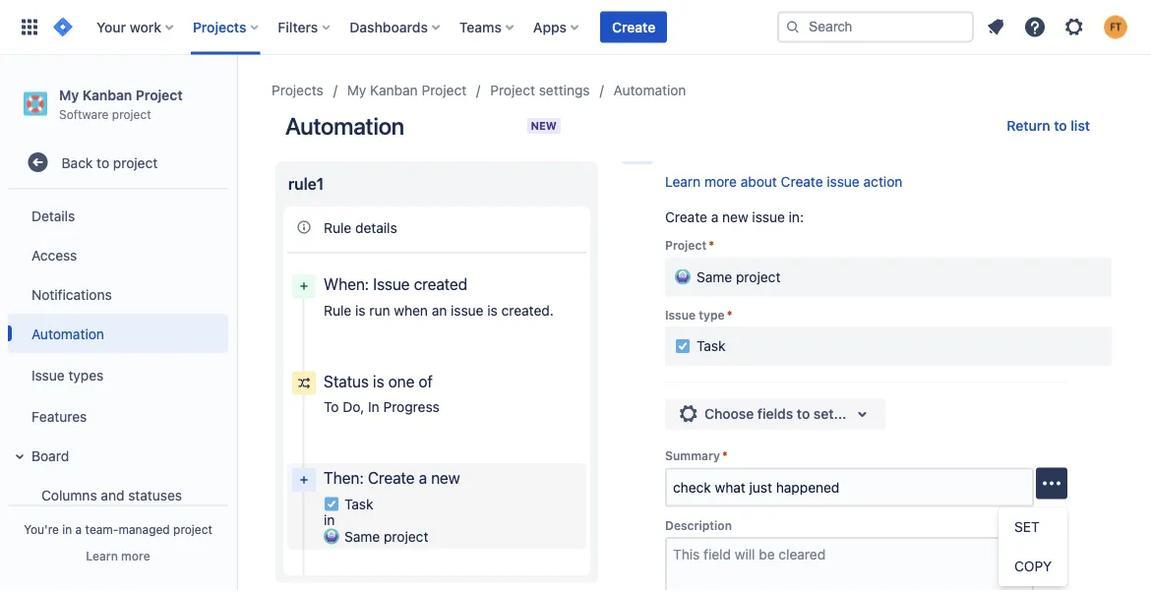 Task type: vqa. For each thing, say whether or not it's contained in the screenshot.
bottom Same project
yes



Task type: describe. For each thing, give the bounding box(es) containing it.
search image
[[785, 19, 801, 35]]

projects for projects 'popup button'
[[193, 19, 246, 35]]

issue for issue type *
[[665, 308, 696, 322]]

features
[[31, 408, 87, 424]]

when: issue created rule is run when an issue is created.
[[324, 275, 554, 318]]

project right managed
[[173, 522, 212, 536]]

0 vertical spatial same project
[[697, 269, 781, 285]]

an
[[432, 302, 447, 318]]

appswitcher icon image
[[18, 15, 41, 39]]

0 vertical spatial issue
[[827, 174, 860, 190]]

to inside choose fields to set... dropdown button
[[797, 406, 810, 422]]

a for you're in a team-managed project
[[75, 522, 82, 536]]

issue for issue types
[[31, 367, 65, 383]]

description
[[665, 518, 732, 532]]

when:
[[324, 275, 369, 294]]

filters
[[278, 19, 318, 35]]

Search field
[[777, 11, 974, 43]]

task image
[[324, 496, 339, 512]]

fields
[[757, 406, 793, 422]]

issue type *
[[665, 308, 732, 322]]

create inside button
[[612, 19, 655, 35]]

one
[[388, 372, 415, 391]]

project settings
[[490, 82, 590, 98]]

teams button
[[453, 11, 521, 43]]

expand image
[[850, 402, 874, 426]]

project down teams
[[422, 82, 467, 98]]

copy button
[[999, 547, 1067, 586]]

details
[[31, 207, 75, 224]]

project down create a new issue in:
[[665, 239, 707, 252]]

1 vertical spatial same project
[[344, 528, 428, 545]]

return to list
[[1007, 118, 1090, 134]]

my kanban project link
[[347, 79, 467, 102]]

filters button
[[272, 11, 338, 43]]

your profile and settings image
[[1104, 15, 1127, 39]]

same for the url option formatter__optionicon ww0ldb 2 associated with same project
[[697, 269, 732, 285]]

features link
[[8, 397, 228, 436]]

you're in a team-managed project
[[24, 522, 212, 536]]

back to project link
[[8, 143, 228, 182]]

settings
[[539, 82, 590, 98]]

in
[[368, 399, 379, 415]]

in:
[[789, 209, 804, 225]]

0 vertical spatial new
[[722, 209, 748, 225]]

notifications image
[[984, 15, 1007, 39]]

1 horizontal spatial in
[[324, 512, 335, 528]]

help image
[[1023, 15, 1047, 39]]

set button
[[999, 508, 1067, 547]]

dashboards
[[350, 19, 428, 35]]

managed
[[119, 522, 170, 536]]

access link
[[8, 235, 228, 275]]

* for summary *
[[722, 449, 728, 463]]

software
[[59, 107, 109, 121]]

details
[[355, 219, 397, 235]]

rule details
[[324, 219, 397, 235]]

board
[[31, 447, 69, 464]]

same for same project icon
[[344, 528, 380, 545]]

to for project
[[97, 154, 109, 170]]

my kanban project software project
[[59, 87, 183, 121]]

and
[[101, 487, 124, 503]]

your
[[96, 19, 126, 35]]

progress
[[383, 399, 440, 415]]

delete image
[[558, 468, 581, 492]]

to
[[324, 399, 339, 415]]

your work button
[[91, 11, 181, 43]]

of
[[419, 372, 433, 391]]

columns and statuses
[[41, 487, 182, 503]]

rule inside button
[[324, 219, 351, 235]]

apps button
[[527, 11, 586, 43]]

0 horizontal spatial in
[[62, 522, 72, 536]]

set
[[1014, 519, 1040, 535]]

then:
[[324, 469, 364, 487]]

automation for notifications
[[31, 325, 104, 342]]

back to project
[[62, 154, 158, 170]]

automation for project settings
[[613, 82, 686, 98]]

notifications link
[[8, 275, 228, 314]]

team-
[[85, 522, 119, 536]]

do,
[[343, 399, 364, 415]]

kanban for my kanban project
[[370, 82, 418, 98]]

1 vertical spatial automation
[[285, 112, 404, 140]]

project down then: create a new
[[384, 528, 428, 545]]

0 vertical spatial a
[[711, 209, 719, 225]]

issue types
[[31, 367, 104, 383]]

url option formatter__optionicon ww0ldb 2 image for task
[[675, 338, 691, 354]]

choose
[[704, 406, 754, 422]]

rule1
[[288, 175, 324, 193]]

status is one of to do, in progress
[[324, 372, 440, 415]]

automation link for project settings
[[613, 79, 686, 102]]

type
[[699, 308, 725, 322]]

same project image
[[324, 529, 339, 544]]

dashboards button
[[344, 11, 448, 43]]

project inside "link"
[[113, 154, 158, 170]]

is inside "status is one of to do, in progress"
[[373, 372, 384, 391]]

columns
[[41, 487, 97, 503]]

0 horizontal spatial new
[[431, 469, 460, 487]]

about
[[741, 174, 777, 190]]

2 horizontal spatial is
[[487, 302, 498, 318]]

run
[[369, 302, 390, 318]]

action
[[863, 174, 903, 190]]

notifications
[[31, 286, 112, 302]]

set...
[[814, 406, 846, 422]]

statuses
[[128, 487, 182, 503]]

a for then: create a new
[[419, 469, 427, 487]]

created.
[[501, 302, 554, 318]]

status
[[324, 372, 369, 391]]

my for my kanban project software project
[[59, 87, 79, 103]]



Task type: locate. For each thing, give the bounding box(es) containing it.
task right the task image
[[344, 496, 373, 512]]

sidebar navigation image
[[214, 79, 258, 118]]

my inside my kanban project software project
[[59, 87, 79, 103]]

0 vertical spatial *
[[708, 239, 714, 252]]

2 horizontal spatial a
[[711, 209, 719, 225]]

new
[[531, 119, 557, 132]]

primary element
[[12, 0, 777, 55]]

automation
[[613, 82, 686, 98], [285, 112, 404, 140], [31, 325, 104, 342]]

1 horizontal spatial is
[[373, 372, 384, 391]]

automation link up types
[[8, 314, 228, 353]]

when
[[394, 302, 428, 318]]

0 horizontal spatial same project
[[344, 528, 428, 545]]

more up create a new issue in:
[[704, 174, 737, 190]]

1 horizontal spatial kanban
[[370, 82, 418, 98]]

to
[[1054, 118, 1067, 134], [97, 154, 109, 170], [797, 406, 810, 422]]

learn for learn more
[[86, 549, 118, 563]]

project down create a new issue in:
[[736, 269, 781, 285]]

copy
[[1014, 558, 1052, 575]]

2 vertical spatial automation
[[31, 325, 104, 342]]

teams
[[459, 19, 502, 35]]

my up the software
[[59, 87, 79, 103]]

projects button
[[187, 11, 266, 43]]

issue up run
[[373, 275, 410, 294]]

task down type
[[697, 338, 726, 354]]

configure image
[[677, 402, 700, 426]]

is left created. on the left of the page
[[487, 302, 498, 318]]

return
[[1007, 118, 1050, 134]]

choose fields to set...
[[704, 406, 846, 422]]

2 rule from the top
[[324, 302, 351, 318]]

task for task the url option formatter__optionicon ww0ldb 2
[[697, 338, 726, 354]]

to inside back to project "link"
[[97, 154, 109, 170]]

1 vertical spatial rule
[[324, 302, 351, 318]]

* right 'summary'
[[722, 449, 728, 463]]

expand image
[[8, 445, 31, 469]]

project settings link
[[490, 79, 590, 102]]

1 horizontal spatial to
[[797, 406, 810, 422]]

project down work at the top left of page
[[136, 87, 183, 103]]

* down create a new issue in:
[[708, 239, 714, 252]]

same project up type
[[697, 269, 781, 285]]

1 horizontal spatial my
[[347, 82, 366, 98]]

my kanban project
[[347, 82, 467, 98]]

0 vertical spatial more
[[704, 174, 737, 190]]

1 horizontal spatial projects
[[272, 82, 323, 98]]

in right you're at the left
[[62, 522, 72, 536]]

0 vertical spatial automation link
[[613, 79, 686, 102]]

1 vertical spatial new
[[431, 469, 460, 487]]

None text field
[[675, 267, 679, 287]]

You must specify a value field
[[667, 470, 1032, 505]]

my right projects link
[[347, 82, 366, 98]]

project up the 'details' link
[[113, 154, 158, 170]]

choose fields to set... button
[[665, 398, 886, 430]]

rule inside 'when: issue created rule is run when an issue is created.'
[[324, 302, 351, 318]]

issue types link
[[8, 353, 228, 397]]

1 horizontal spatial same
[[697, 269, 732, 285]]

0 vertical spatial learn
[[665, 174, 701, 190]]

0 horizontal spatial issue
[[451, 302, 484, 318]]

1 vertical spatial *
[[727, 308, 732, 322]]

1 horizontal spatial task
[[697, 338, 726, 354]]

2 horizontal spatial to
[[1054, 118, 1067, 134]]

summary *
[[665, 449, 728, 463]]

0 vertical spatial rule
[[324, 219, 351, 235]]

types
[[68, 367, 104, 383]]

group
[[4, 190, 228, 591]]

then: create a new
[[324, 469, 460, 487]]

1 horizontal spatial issue
[[373, 275, 410, 294]]

automation down the create button
[[613, 82, 686, 98]]

learn more
[[86, 549, 150, 563]]

projects up sidebar navigation icon
[[193, 19, 246, 35]]

task
[[697, 338, 726, 354], [344, 496, 373, 512]]

automation down projects link
[[285, 112, 404, 140]]

issue inside 'when: issue created rule is run when an issue is created.'
[[373, 275, 410, 294]]

0 horizontal spatial to
[[97, 154, 109, 170]]

more inside button
[[121, 549, 150, 563]]

0 horizontal spatial learn
[[86, 549, 118, 563]]

0 horizontal spatial kanban
[[82, 87, 132, 103]]

automation link
[[613, 79, 686, 102], [8, 314, 228, 353]]

1 vertical spatial url option formatter__optionicon ww0ldb 2 image
[[675, 338, 691, 354]]

kanban inside my kanban project software project
[[82, 87, 132, 103]]

create up the project *
[[665, 209, 707, 225]]

issue
[[827, 174, 860, 190], [752, 209, 785, 225], [451, 302, 484, 318]]

new down progress
[[431, 469, 460, 487]]

learn
[[665, 174, 701, 190], [86, 549, 118, 563]]

kanban
[[370, 82, 418, 98], [82, 87, 132, 103]]

0 vertical spatial same
[[697, 269, 732, 285]]

to left list
[[1054, 118, 1067, 134]]

project
[[422, 82, 467, 98], [490, 82, 535, 98], [136, 87, 183, 103], [665, 239, 707, 252]]

0 vertical spatial automation
[[613, 82, 686, 98]]

kanban down primary element
[[370, 82, 418, 98]]

task for the task image
[[344, 496, 373, 512]]

1 vertical spatial same
[[344, 528, 380, 545]]

issue right an
[[451, 302, 484, 318]]

learn more button
[[86, 548, 150, 564]]

create right then:
[[368, 469, 415, 487]]

to inside return to list button
[[1054, 118, 1067, 134]]

2 horizontal spatial issue
[[665, 308, 696, 322]]

you're
[[24, 522, 59, 536]]

create up "in:"
[[781, 174, 823, 190]]

1 horizontal spatial issue
[[752, 209, 785, 225]]

1 horizontal spatial automation
[[285, 112, 404, 140]]

duplicate image
[[534, 468, 558, 492]]

projects right sidebar navigation icon
[[272, 82, 323, 98]]

group containing details
[[4, 190, 228, 591]]

create button
[[600, 11, 667, 43]]

back
[[62, 154, 93, 170]]

list
[[1071, 118, 1090, 134]]

rule down when:
[[324, 302, 351, 318]]

learn for learn more about create issue action
[[665, 174, 701, 190]]

1 horizontal spatial new
[[722, 209, 748, 225]]

rule details button
[[287, 211, 586, 244]]

1 vertical spatial issue
[[665, 308, 696, 322]]

automation link down the create button
[[613, 79, 686, 102]]

1 vertical spatial learn
[[86, 549, 118, 563]]

create a new issue in:
[[665, 209, 804, 225]]

learn more about create issue action link
[[665, 174, 903, 190]]

your work
[[96, 19, 161, 35]]

0 horizontal spatial more
[[121, 549, 150, 563]]

a
[[711, 209, 719, 225], [419, 469, 427, 487], [75, 522, 82, 536]]

url option formatter__optionicon ww0ldb 2 image down the project *
[[675, 269, 691, 285]]

rule left details at the left top of the page
[[324, 219, 351, 235]]

select operation image
[[1040, 472, 1064, 495]]

*
[[708, 239, 714, 252], [727, 308, 732, 322], [722, 449, 728, 463]]

to for list
[[1054, 118, 1067, 134]]

projects link
[[272, 79, 323, 102]]

0 horizontal spatial issue
[[31, 367, 65, 383]]

1 horizontal spatial a
[[419, 469, 427, 487]]

summary
[[665, 449, 720, 463]]

0 vertical spatial to
[[1054, 118, 1067, 134]]

automation down 'notifications'
[[31, 325, 104, 342]]

0 horizontal spatial is
[[355, 302, 366, 318]]

1 vertical spatial projects
[[272, 82, 323, 98]]

same project
[[697, 269, 781, 285], [344, 528, 428, 545]]

project inside my kanban project software project
[[112, 107, 151, 121]]

project inside my kanban project software project
[[136, 87, 183, 103]]

jira software image
[[51, 15, 75, 39], [51, 15, 75, 39]]

projects for projects link
[[272, 82, 323, 98]]

1 vertical spatial to
[[97, 154, 109, 170]]

1 url option formatter__optionicon ww0ldb 2 image from the top
[[675, 269, 691, 285]]

same
[[697, 269, 732, 285], [344, 528, 380, 545]]

0 vertical spatial issue
[[373, 275, 410, 294]]

created
[[414, 275, 467, 294]]

project right the software
[[112, 107, 151, 121]]

issue left type
[[665, 308, 696, 322]]

project up new
[[490, 82, 535, 98]]

0 horizontal spatial task
[[344, 496, 373, 512]]

issue inside 'when: issue created rule is run when an issue is created.'
[[451, 302, 484, 318]]

0 vertical spatial url option formatter__optionicon ww0ldb 2 image
[[675, 269, 691, 285]]

issue left "in:"
[[752, 209, 785, 225]]

1 vertical spatial automation link
[[8, 314, 228, 353]]

0 horizontal spatial projects
[[193, 19, 246, 35]]

to right back at left
[[97, 154, 109, 170]]

same right same project icon
[[344, 528, 380, 545]]

url option formatter__optionicon ww0ldb 2 image down issue type *
[[675, 338, 691, 354]]

0 horizontal spatial a
[[75, 522, 82, 536]]

in
[[324, 512, 335, 528], [62, 522, 72, 536]]

* right type
[[727, 308, 732, 322]]

same project right same project icon
[[344, 528, 428, 545]]

2 vertical spatial *
[[722, 449, 728, 463]]

banner containing your work
[[0, 0, 1151, 55]]

2 vertical spatial a
[[75, 522, 82, 536]]

banner
[[0, 0, 1151, 55]]

automation link for notifications
[[8, 314, 228, 353]]

create right apps dropdown button
[[612, 19, 655, 35]]

1 vertical spatial task
[[344, 496, 373, 512]]

a left team- at the bottom of the page
[[75, 522, 82, 536]]

2 vertical spatial to
[[797, 406, 810, 422]]

more for learn more about create issue action
[[704, 174, 737, 190]]

is left one
[[373, 372, 384, 391]]

new
[[722, 209, 748, 225], [431, 469, 460, 487]]

learn more about create issue action
[[665, 174, 903, 190]]

more for learn more
[[121, 549, 150, 563]]

url option formatter__optionicon ww0ldb 2 image for same project
[[675, 269, 691, 285]]

1 rule from the top
[[324, 219, 351, 235]]

2 vertical spatial issue
[[31, 367, 65, 383]]

new down about
[[722, 209, 748, 225]]

board button
[[8, 436, 228, 475]]

kanban up the software
[[82, 87, 132, 103]]

in up same project icon
[[324, 512, 335, 528]]

1 vertical spatial issue
[[752, 209, 785, 225]]

work
[[130, 19, 161, 35]]

0 horizontal spatial automation
[[31, 325, 104, 342]]

1 horizontal spatial more
[[704, 174, 737, 190]]

1 vertical spatial more
[[121, 549, 150, 563]]

2 horizontal spatial issue
[[827, 174, 860, 190]]

0 horizontal spatial my
[[59, 87, 79, 103]]

url option formatter__optionicon ww0ldb 2 image
[[675, 269, 691, 285], [675, 338, 691, 354]]

columns and statuses link
[[20, 475, 228, 515]]

kanban for my kanban project software project
[[82, 87, 132, 103]]

2 horizontal spatial automation
[[613, 82, 686, 98]]

1 horizontal spatial same project
[[697, 269, 781, 285]]

0 vertical spatial task
[[697, 338, 726, 354]]

more down managed
[[121, 549, 150, 563]]

learn up create a new issue in:
[[665, 174, 701, 190]]

* for project *
[[708, 239, 714, 252]]

menu containing set
[[999, 508, 1067, 586]]

projects inside 'popup button'
[[193, 19, 246, 35]]

issue left types
[[31, 367, 65, 383]]

0 vertical spatial projects
[[193, 19, 246, 35]]

learn inside button
[[86, 549, 118, 563]]

return to list button
[[995, 110, 1102, 142]]

automation inside group
[[31, 325, 104, 342]]

my
[[347, 82, 366, 98], [59, 87, 79, 103]]

2 vertical spatial issue
[[451, 302, 484, 318]]

menu
[[999, 508, 1067, 586]]

settings image
[[1063, 15, 1086, 39]]

is left run
[[355, 302, 366, 318]]

1 horizontal spatial learn
[[665, 174, 701, 190]]

to left set...
[[797, 406, 810, 422]]

same up type
[[697, 269, 732, 285]]

issue left action
[[827, 174, 860, 190]]

access
[[31, 247, 77, 263]]

2 url option formatter__optionicon ww0ldb 2 image from the top
[[675, 338, 691, 354]]

0 horizontal spatial automation link
[[8, 314, 228, 353]]

details link
[[8, 196, 228, 235]]

project *
[[665, 239, 714, 252]]

my for my kanban project
[[347, 82, 366, 98]]

1 horizontal spatial automation link
[[613, 79, 686, 102]]

a up the project *
[[711, 209, 719, 225]]

learn down team- at the bottom of the page
[[86, 549, 118, 563]]

1 vertical spatial a
[[419, 469, 427, 487]]

0 horizontal spatial same
[[344, 528, 380, 545]]

a down progress
[[419, 469, 427, 487]]

apps
[[533, 19, 567, 35]]



